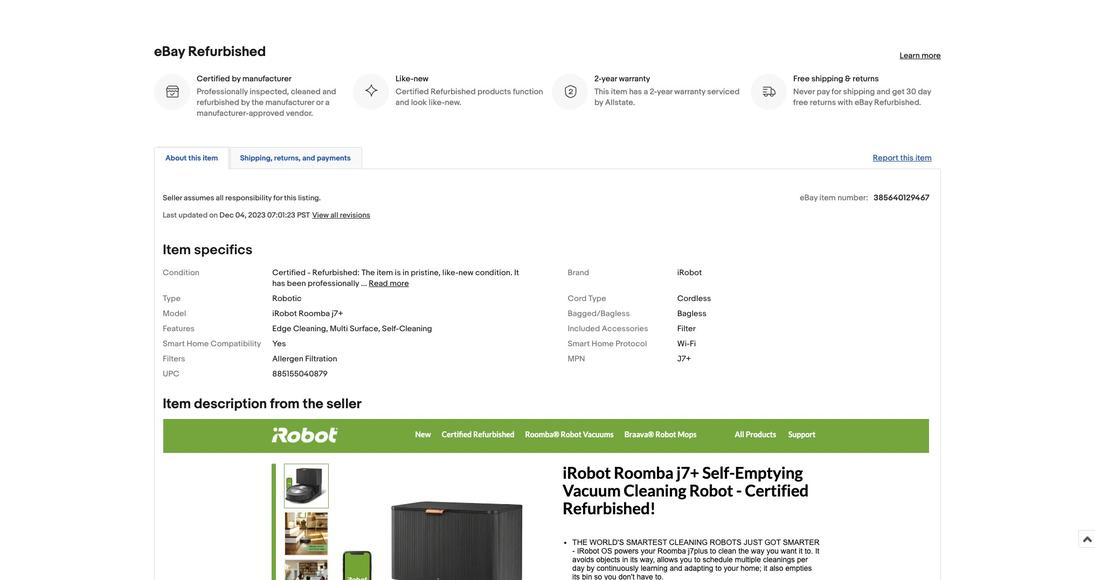 Task type: vqa. For each thing, say whether or not it's contained in the screenshot.
the topmost How
no



Task type: locate. For each thing, give the bounding box(es) containing it.
home
[[187, 339, 209, 349], [592, 339, 614, 349]]

for right pay
[[832, 87, 842, 97]]

ebay for item
[[800, 193, 818, 203]]

ebay item number: 385640129467
[[800, 193, 930, 203]]

0 vertical spatial warranty
[[619, 74, 651, 84]]

certified up "professionally"
[[197, 74, 230, 84]]

ebay
[[154, 44, 185, 60], [855, 98, 873, 108], [800, 193, 818, 203]]

for
[[832, 87, 842, 97], [273, 194, 283, 203]]

2- up this
[[595, 74, 602, 84]]

new left condition.
[[459, 268, 474, 278]]

like- for new.
[[429, 98, 445, 108]]

1 horizontal spatial year
[[657, 87, 673, 97]]

1 horizontal spatial returns
[[853, 74, 879, 84]]

0 vertical spatial 2-
[[595, 74, 602, 84]]

this right about
[[188, 154, 201, 163]]

0 horizontal spatial refurbished
[[188, 44, 266, 60]]

with details__icon image left refurbished
[[165, 85, 180, 99]]

a right this
[[644, 87, 648, 97]]

item up allstate. at the top of the page
[[611, 87, 628, 97]]

0 horizontal spatial a
[[325, 98, 330, 108]]

1 horizontal spatial smart
[[568, 339, 590, 349]]

certified inside certified by manufacturer professionally inspected, cleaned and refurbished by the manufacturer or a manufacturer-approved vendor.
[[197, 74, 230, 84]]

0 vertical spatial the
[[252, 98, 264, 108]]

smart up "filters"
[[163, 339, 185, 349]]

irobot
[[678, 268, 702, 278], [272, 309, 297, 319]]

1 horizontal spatial for
[[832, 87, 842, 97]]

1 horizontal spatial 2-
[[650, 87, 657, 97]]

certified up 'look'
[[396, 87, 429, 97]]

like- right pristine,
[[443, 268, 459, 278]]

item specifics
[[163, 242, 253, 259]]

with details__icon image
[[165, 85, 180, 99], [364, 85, 379, 99], [563, 85, 577, 99], [762, 85, 776, 99]]

1 horizontal spatial irobot
[[678, 268, 702, 278]]

item up "read more"
[[377, 268, 393, 278]]

model
[[163, 309, 186, 319]]

and left the get
[[877, 87, 891, 97]]

1 vertical spatial all
[[331, 211, 338, 220]]

2023
[[248, 211, 266, 220]]

year
[[602, 74, 617, 84], [657, 87, 673, 97]]

1 horizontal spatial refurbished
[[431, 87, 476, 97]]

0 horizontal spatial warranty
[[619, 74, 651, 84]]

get
[[893, 87, 905, 97]]

by up "professionally"
[[232, 74, 241, 84]]

1 horizontal spatial by
[[241, 98, 250, 108]]

0 vertical spatial refurbished
[[188, 44, 266, 60]]

like-
[[429, 98, 445, 108], [443, 268, 459, 278]]

updated
[[179, 211, 208, 220]]

2 vertical spatial certified
[[272, 268, 306, 278]]

ebay for refurbished
[[154, 44, 185, 60]]

shipping, returns, and payments button
[[240, 153, 351, 163]]

new up 'look'
[[414, 74, 429, 84]]

2 horizontal spatial ebay
[[855, 98, 873, 108]]

shipping, returns, and payments
[[240, 154, 351, 163]]

products
[[478, 87, 511, 97]]

4 with details__icon image from the left
[[762, 85, 776, 99]]

0 vertical spatial shipping
[[812, 74, 844, 84]]

1 vertical spatial returns
[[810, 98, 836, 108]]

2- right this
[[650, 87, 657, 97]]

manufacturer up the inspected,
[[243, 74, 292, 84]]

with details__icon image left free
[[762, 85, 776, 99]]

2 with details__icon image from the left
[[364, 85, 379, 99]]

0 vertical spatial certified
[[197, 74, 230, 84]]

for up 07:01:23
[[273, 194, 283, 203]]

allstate.
[[605, 98, 635, 108]]

home down included accessories
[[592, 339, 614, 349]]

0 horizontal spatial certified
[[197, 74, 230, 84]]

like- inside like-new certified refurbished products function and look like-new.
[[429, 98, 445, 108]]

0 vertical spatial new
[[414, 74, 429, 84]]

certified up "been"
[[272, 268, 306, 278]]

this right "report"
[[901, 153, 914, 163]]

1 horizontal spatial all
[[331, 211, 338, 220]]

warranty up allstate. at the top of the page
[[619, 74, 651, 84]]

2-year warranty this item has a 2-year warranty serviced by allstate.
[[595, 74, 740, 108]]

j7+
[[332, 309, 343, 319]]

robotic
[[272, 294, 302, 304]]

0 horizontal spatial more
[[390, 279, 409, 289]]

0 horizontal spatial has
[[272, 279, 285, 289]]

0 horizontal spatial smart
[[163, 339, 185, 349]]

manufacturer
[[243, 74, 292, 84], [266, 98, 314, 108]]

bagless
[[678, 309, 707, 319]]

1 vertical spatial a
[[325, 98, 330, 108]]

0 vertical spatial ebay
[[154, 44, 185, 60]]

1 horizontal spatial type
[[589, 294, 607, 304]]

0 vertical spatial irobot
[[678, 268, 702, 278]]

0 horizontal spatial 2-
[[595, 74, 602, 84]]

1 vertical spatial the
[[303, 396, 324, 413]]

1 vertical spatial refurbished
[[431, 87, 476, 97]]

description
[[194, 396, 267, 413]]

tab list
[[154, 145, 941, 169]]

multi
[[330, 324, 348, 334]]

smart up mpn
[[568, 339, 590, 349]]

1 vertical spatial for
[[273, 194, 283, 203]]

assumes
[[184, 194, 214, 203]]

condition
[[163, 268, 200, 278]]

warranty left serviced
[[675, 87, 706, 97]]

item down 'upc'
[[163, 396, 191, 413]]

ebay inside free shipping & returns never pay for shipping and get 30 day free returns with ebay refurbished.
[[855, 98, 873, 108]]

1 horizontal spatial certified
[[272, 268, 306, 278]]

irobot up the cordless
[[678, 268, 702, 278]]

returns
[[853, 74, 879, 84], [810, 98, 836, 108]]

item up the condition
[[163, 242, 191, 259]]

0 vertical spatial for
[[832, 87, 842, 97]]

new
[[414, 74, 429, 84], [459, 268, 474, 278]]

04,
[[236, 211, 247, 220]]

and left 'look'
[[396, 98, 409, 108]]

1 horizontal spatial has
[[629, 87, 642, 97]]

all right 'view' at top
[[331, 211, 338, 220]]

1 with details__icon image from the left
[[165, 85, 180, 99]]

bagged/bagless
[[568, 309, 630, 319]]

all
[[216, 194, 224, 203], [331, 211, 338, 220]]

1 horizontal spatial a
[[644, 87, 648, 97]]

0 vertical spatial all
[[216, 194, 224, 203]]

0 horizontal spatial all
[[216, 194, 224, 203]]

0 horizontal spatial new
[[414, 74, 429, 84]]

...
[[361, 279, 367, 289]]

home down features
[[187, 339, 209, 349]]

smart for smart home compatibility
[[163, 339, 185, 349]]

by up approved
[[241, 98, 250, 108]]

ebay refurbished
[[154, 44, 266, 60]]

for inside free shipping & returns never pay for shipping and get 30 day free returns with ebay refurbished.
[[832, 87, 842, 97]]

by inside 2-year warranty this item has a 2-year warranty serviced by allstate.
[[595, 98, 604, 108]]

1 smart from the left
[[163, 339, 185, 349]]

1 vertical spatial item
[[163, 396, 191, 413]]

free shipping & returns never pay for shipping and get 30 day free returns with ebay refurbished.
[[794, 74, 932, 108]]

with details__icon image left 'look'
[[364, 85, 379, 99]]

has up robotic
[[272, 279, 285, 289]]

3 with details__icon image from the left
[[563, 85, 577, 99]]

1 horizontal spatial more
[[922, 51, 941, 61]]

1 home from the left
[[187, 339, 209, 349]]

seller assumes all responsibility for this listing.
[[163, 194, 321, 203]]

like- right 'look'
[[429, 98, 445, 108]]

0 horizontal spatial this
[[188, 154, 201, 163]]

number:
[[838, 193, 869, 203]]

item right about
[[203, 154, 218, 163]]

home for compatibility
[[187, 339, 209, 349]]

1 vertical spatial new
[[459, 268, 474, 278]]

and
[[323, 87, 336, 97], [877, 87, 891, 97], [396, 98, 409, 108], [302, 154, 315, 163]]

2 vertical spatial ebay
[[800, 193, 818, 203]]

and up 'or'
[[323, 87, 336, 97]]

shipping down the & at the top of the page
[[844, 87, 875, 97]]

all up on
[[216, 194, 224, 203]]

approved
[[249, 108, 284, 119]]

home for protocol
[[592, 339, 614, 349]]

has inside 2-year warranty this item has a 2-year warranty serviced by allstate.
[[629, 87, 642, 97]]

type up bagged/bagless
[[589, 294, 607, 304]]

1 vertical spatial more
[[390, 279, 409, 289]]

0 horizontal spatial ebay
[[154, 44, 185, 60]]

shipping up pay
[[812, 74, 844, 84]]

returns right the & at the top of the page
[[853, 74, 879, 84]]

more down is
[[390, 279, 409, 289]]

item for item specifics
[[163, 242, 191, 259]]

2 horizontal spatial certified
[[396, 87, 429, 97]]

0 horizontal spatial type
[[163, 294, 181, 304]]

warranty
[[619, 74, 651, 84], [675, 87, 706, 97]]

and inside like-new certified refurbished products function and look like-new.
[[396, 98, 409, 108]]

revisions
[[340, 211, 370, 220]]

has up allstate. at the top of the page
[[629, 87, 642, 97]]

0 vertical spatial year
[[602, 74, 617, 84]]

0 horizontal spatial home
[[187, 339, 209, 349]]

1 horizontal spatial ebay
[[800, 193, 818, 203]]

1 vertical spatial has
[[272, 279, 285, 289]]

edge cleaning, multi surface, self-cleaning
[[272, 324, 432, 334]]

1 vertical spatial certified
[[396, 87, 429, 97]]

this left listing.
[[284, 194, 297, 203]]

smart home compatibility
[[163, 339, 261, 349]]

by
[[232, 74, 241, 84], [241, 98, 250, 108], [595, 98, 604, 108]]

2 smart from the left
[[568, 339, 590, 349]]

refurbished up "professionally"
[[188, 44, 266, 60]]

more for learn more
[[922, 51, 941, 61]]

0 horizontal spatial returns
[[810, 98, 836, 108]]

mpn
[[568, 354, 585, 364]]

0 horizontal spatial year
[[602, 74, 617, 84]]

pristine,
[[411, 268, 441, 278]]

0 horizontal spatial by
[[232, 74, 241, 84]]

has
[[629, 87, 642, 97], [272, 279, 285, 289]]

1 vertical spatial ebay
[[855, 98, 873, 108]]

read more
[[369, 279, 409, 289]]

item description from the seller
[[163, 396, 362, 413]]

0 vertical spatial a
[[644, 87, 648, 97]]

item
[[163, 242, 191, 259], [163, 396, 191, 413]]

more right "learn" at top right
[[922, 51, 941, 61]]

has inside certified - refurbished: the item is in pristine, like-new condition. it has been professionally ...
[[272, 279, 285, 289]]

2 home from the left
[[592, 339, 614, 349]]

0 horizontal spatial irobot
[[272, 309, 297, 319]]

1 horizontal spatial this
[[284, 194, 297, 203]]

fi
[[690, 339, 696, 349]]

with details__icon image for never pay for shipping and get 30 day free returns with ebay refurbished.
[[762, 85, 776, 99]]

1 vertical spatial manufacturer
[[266, 98, 314, 108]]

0 vertical spatial item
[[163, 242, 191, 259]]

seller
[[163, 194, 182, 203]]

free
[[794, 74, 810, 84]]

seller
[[327, 396, 362, 413]]

certified inside certified - refurbished: the item is in pristine, like-new condition. it has been professionally ...
[[272, 268, 306, 278]]

more
[[922, 51, 941, 61], [390, 279, 409, 289]]

0 vertical spatial has
[[629, 87, 642, 97]]

this inside button
[[188, 154, 201, 163]]

from
[[270, 396, 300, 413]]

2 horizontal spatial by
[[595, 98, 604, 108]]

is
[[395, 268, 401, 278]]

2 item from the top
[[163, 396, 191, 413]]

2 horizontal spatial this
[[901, 153, 914, 163]]

1 vertical spatial warranty
[[675, 87, 706, 97]]

1 vertical spatial shipping
[[844, 87, 875, 97]]

like- inside certified - refurbished: the item is in pristine, like-new condition. it has been professionally ...
[[443, 268, 459, 278]]

manufacturer up vendor.
[[266, 98, 314, 108]]

refurbished:
[[313, 268, 360, 278]]

pst
[[297, 211, 310, 220]]

learn more link
[[900, 51, 941, 61]]

1 item from the top
[[163, 242, 191, 259]]

0 vertical spatial like-
[[429, 98, 445, 108]]

the up approved
[[252, 98, 264, 108]]

type up model on the bottom of the page
[[163, 294, 181, 304]]

accessories
[[602, 324, 649, 334]]

1 vertical spatial like-
[[443, 268, 459, 278]]

like-new certified refurbished products function and look like-new.
[[396, 74, 543, 108]]

1 horizontal spatial new
[[459, 268, 474, 278]]

0 horizontal spatial the
[[252, 98, 264, 108]]

with details__icon image for certified refurbished products function and look like-new.
[[364, 85, 379, 99]]

and right returns,
[[302, 154, 315, 163]]

the right from
[[303, 396, 324, 413]]

irobot down robotic
[[272, 309, 297, 319]]

a right 'or'
[[325, 98, 330, 108]]

by down this
[[595, 98, 604, 108]]

filter
[[678, 324, 696, 334]]

1 vertical spatial irobot
[[272, 309, 297, 319]]

1 horizontal spatial home
[[592, 339, 614, 349]]

with details__icon image for professionally inspected, cleaned and refurbished by the manufacturer or a manufacturer-approved vendor.
[[165, 85, 180, 99]]

protocol
[[616, 339, 647, 349]]

refurbished up new.
[[431, 87, 476, 97]]

with details__icon image left this
[[563, 85, 577, 99]]

edge
[[272, 324, 291, 334]]

0 vertical spatial more
[[922, 51, 941, 61]]

returns down pay
[[810, 98, 836, 108]]



Task type: describe. For each thing, give the bounding box(es) containing it.
refurbished
[[197, 98, 239, 108]]

function
[[513, 87, 543, 97]]

learn more
[[900, 51, 941, 61]]

last updated on dec 04, 2023 07:01:23 pst view all revisions
[[163, 211, 370, 220]]

cleaned
[[291, 87, 321, 97]]

irobot for irobot roomba j7+
[[272, 309, 297, 319]]

certified inside like-new certified refurbished products function and look like-new.
[[396, 87, 429, 97]]

0 vertical spatial returns
[[853, 74, 879, 84]]

professionally
[[197, 87, 248, 97]]

and inside free shipping & returns never pay for shipping and get 30 day free returns with ebay refurbished.
[[877, 87, 891, 97]]

view all revisions link
[[310, 210, 370, 221]]

shipping,
[[240, 154, 273, 163]]

item inside 2-year warranty this item has a 2-year warranty serviced by allstate.
[[611, 87, 628, 97]]

refurbished inside like-new certified refurbished products function and look like-new.
[[431, 87, 476, 97]]

certified for pristine,
[[272, 268, 306, 278]]

certified for refurbished
[[197, 74, 230, 84]]

certified by manufacturer professionally inspected, cleaned and refurbished by the manufacturer or a manufacturer-approved vendor.
[[197, 74, 336, 119]]

new inside like-new certified refurbished products function and look like-new.
[[414, 74, 429, 84]]

wi-
[[678, 339, 690, 349]]

report
[[873, 153, 899, 163]]

refurbished.
[[875, 98, 922, 108]]

and inside the shipping, returns, and payments button
[[302, 154, 315, 163]]

free
[[794, 98, 809, 108]]

0 vertical spatial manufacturer
[[243, 74, 292, 84]]

returns,
[[274, 154, 301, 163]]

smart for smart home protocol
[[568, 339, 590, 349]]

yes
[[272, 339, 286, 349]]

item left the number:
[[820, 193, 836, 203]]

self-
[[382, 324, 399, 334]]

cord
[[568, 294, 587, 304]]

-
[[308, 268, 311, 278]]

tab list containing about this item
[[154, 145, 941, 169]]

&
[[845, 74, 851, 84]]

filtration
[[305, 354, 337, 364]]

specifics
[[194, 242, 253, 259]]

new inside certified - refurbished: the item is in pristine, like-new condition. it has been professionally ...
[[459, 268, 474, 278]]

1 vertical spatial 2-
[[650, 87, 657, 97]]

included accessories
[[568, 324, 649, 334]]

2 type from the left
[[589, 294, 607, 304]]

serviced
[[708, 87, 740, 97]]

professionally
[[308, 279, 359, 289]]

allergen
[[272, 354, 304, 364]]

included
[[568, 324, 600, 334]]

pay
[[817, 87, 830, 97]]

filters
[[163, 354, 185, 364]]

or
[[316, 98, 324, 108]]

been
[[287, 279, 306, 289]]

view
[[312, 211, 329, 220]]

1 vertical spatial year
[[657, 87, 673, 97]]

j7+
[[678, 354, 692, 364]]

smart home protocol
[[568, 339, 647, 349]]

allergen filtration
[[272, 354, 337, 364]]

1 horizontal spatial the
[[303, 396, 324, 413]]

a inside 2-year warranty this item has a 2-year warranty serviced by allstate.
[[644, 87, 648, 97]]

certified - refurbished: the item is in pristine, like-new condition. it has been professionally ...
[[272, 268, 519, 289]]

on
[[209, 211, 218, 220]]

this for about
[[188, 154, 201, 163]]

a inside certified by manufacturer professionally inspected, cleaned and refurbished by the manufacturer or a manufacturer-approved vendor.
[[325, 98, 330, 108]]

upc
[[163, 369, 179, 380]]

this for report
[[901, 153, 914, 163]]

the
[[362, 268, 375, 278]]

cleaning,
[[293, 324, 328, 334]]

item inside button
[[203, 154, 218, 163]]

day
[[918, 87, 932, 97]]

condition.
[[476, 268, 513, 278]]

with
[[838, 98, 853, 108]]

payments
[[317, 154, 351, 163]]

0 horizontal spatial for
[[273, 194, 283, 203]]

irobot for irobot
[[678, 268, 702, 278]]

item for item description from the seller
[[163, 396, 191, 413]]

last
[[163, 211, 177, 220]]

irobot roomba j7+
[[272, 309, 343, 319]]

this
[[595, 87, 610, 97]]

roomba
[[299, 309, 330, 319]]

manufacturer-
[[197, 108, 249, 119]]

1 horizontal spatial warranty
[[675, 87, 706, 97]]

and inside certified by manufacturer professionally inspected, cleaned and refurbished by the manufacturer or a manufacturer-approved vendor.
[[323, 87, 336, 97]]

item inside certified - refurbished: the item is in pristine, like-new condition. it has been professionally ...
[[377, 268, 393, 278]]

cleaning
[[399, 324, 432, 334]]

07:01:23
[[267, 211, 296, 220]]

item right "report"
[[916, 153, 932, 163]]

more for read more
[[390, 279, 409, 289]]

the inside certified by manufacturer professionally inspected, cleaned and refurbished by the manufacturer or a manufacturer-approved vendor.
[[252, 98, 264, 108]]

wi-fi
[[678, 339, 696, 349]]

385640129467
[[874, 193, 930, 203]]

vendor.
[[286, 108, 313, 119]]

look
[[411, 98, 427, 108]]

inspected,
[[250, 87, 289, 97]]

about this item button
[[166, 153, 218, 163]]

it
[[514, 268, 519, 278]]

cordless
[[678, 294, 712, 304]]

new.
[[445, 98, 462, 108]]

listing.
[[298, 194, 321, 203]]

surface,
[[350, 324, 380, 334]]

like- for new
[[443, 268, 459, 278]]

responsibility
[[225, 194, 272, 203]]

report this item link
[[868, 148, 938, 169]]

dec
[[220, 211, 234, 220]]

read more button
[[369, 279, 409, 289]]

never
[[794, 87, 815, 97]]

compatibility
[[211, 339, 261, 349]]

30
[[907, 87, 917, 97]]

cord type
[[568, 294, 607, 304]]

like-
[[396, 74, 414, 84]]

1 type from the left
[[163, 294, 181, 304]]

with details__icon image for this item has a 2-year warranty serviced by allstate.
[[563, 85, 577, 99]]



